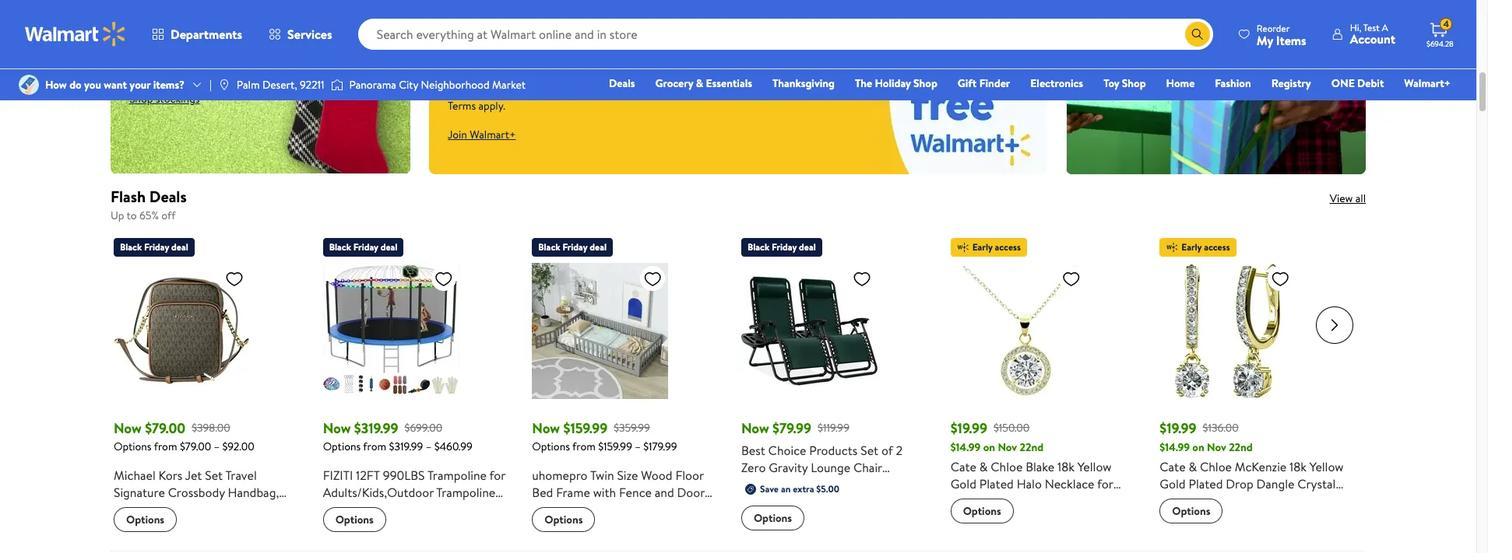 Task type: describe. For each thing, give the bounding box(es) containing it.
early access for blake
[[973, 241, 1021, 254]]

0 vertical spatial $79.00
[[145, 419, 186, 439]]

4 $694.28
[[1427, 17, 1454, 49]]

products
[[810, 443, 858, 460]]

home link
[[1160, 75, 1202, 92]]

you
[[84, 77, 101, 93]]

all
[[1356, 191, 1366, 206]]

add to favorites list, cate & chloe mckenzie 18k yellow gold plated drop dangle crystal earrings | gold jewelry for women, gift for her image
[[1272, 270, 1290, 289]]

990lbs
[[383, 467, 425, 485]]

black for $79.99
[[748, 241, 770, 254]]

walmart image
[[25, 22, 126, 47]]

1 vertical spatial $79.00
[[180, 439, 211, 455]]

services
[[288, 26, 332, 43]]

your
[[130, 77, 151, 93]]

cz
[[1001, 493, 1016, 510]]

friday for $159.99
[[563, 241, 588, 254]]

cate for cate & chloe blake 18k yellow gold plated halo necklace for women | cz crystal necklace, jewelry gift for her
[[951, 458, 977, 476]]

1 vertical spatial walmart+
[[470, 127, 516, 142]]

add to favorites list, michael kors jet set travel signature crossbody handbag, female image
[[225, 270, 244, 289]]

options link for now $159.99
[[532, 508, 596, 533]]

for inside now $79.99 $119.99 best choice products set of 2 zero gravity lounge chair recliners for patio, pool w/ cup holder tray - forest green
[[794, 477, 810, 494]]

bed
[[532, 485, 553, 502]]

– for now $79.00
[[214, 439, 220, 455]]

deals link
[[602, 75, 642, 92]]

1 vertical spatial holiday
[[875, 76, 911, 91]]

from for $79.00
[[154, 439, 177, 455]]

thanksgiving link
[[766, 75, 842, 92]]

on for blake
[[984, 440, 996, 456]]

women
[[951, 493, 992, 510]]

1 horizontal spatial walmart+
[[1405, 76, 1451, 91]]

desert,
[[262, 77, 297, 93]]

chloe for drop
[[1200, 458, 1232, 476]]

65%
[[139, 208, 159, 223]]

how
[[45, 77, 67, 93]]

no
[[839, 22, 869, 61]]

22nd for mckenzie
[[1229, 440, 1253, 456]]

friday for $79.00
[[144, 241, 169, 254]]

an
[[781, 483, 791, 496]]

5 product group from the left
[[951, 232, 1138, 533]]

$136.00
[[1203, 421, 1239, 436]]

palm
[[237, 77, 260, 93]]

black friday deal for $79.99
[[748, 241, 816, 254]]

green
[[851, 494, 885, 511]]

options inside the now $159.99 $359.99 options from $159.99 – $179.99
[[532, 439, 570, 455]]

0 horizontal spatial gift
[[958, 76, 977, 91]]

friday for $79.99
[[772, 241, 797, 254]]

registry link
[[1265, 75, 1319, 92]]

flash
[[111, 186, 146, 207]]

0 vertical spatial $159.99
[[564, 419, 608, 439]]

cate for cate & chloe mckenzie 18k yellow gold plated drop dangle crystal earrings | gold jewelry for women, gift for her
[[1160, 458, 1186, 476]]

now $79.99 $119.99 best choice products set of 2 zero gravity lounge chair recliners for patio, pool w/ cup holder tray - forest green
[[742, 419, 912, 511]]

early access for mckenzie
[[1182, 241, 1231, 254]]

door
[[677, 485, 705, 502]]

yellow for crystal
[[1310, 458, 1344, 476]]

deal for $319.99
[[381, 241, 398, 254]]

– for now $319.99
[[426, 439, 432, 455]]

holiday hang time
[[129, 23, 253, 80]]

kids,
[[551, 502, 577, 519]]

fashion
[[1215, 76, 1252, 91]]

up
[[111, 208, 124, 223]]

thanksgiving
[[773, 76, 835, 91]]

options link for now $79.99
[[742, 506, 805, 531]]

grocery
[[656, 76, 694, 91]]

$460.99
[[434, 439, 473, 455]]

product group containing now $159.99
[[532, 232, 720, 533]]

mckenzie
[[1235, 458, 1287, 476]]

recliners
[[742, 477, 791, 494]]

black for $319.99
[[329, 241, 351, 254]]

signature
[[114, 485, 165, 502]]

walmart+ link
[[1398, 75, 1458, 92]]

size
[[617, 467, 638, 485]]

early for cate & chloe blake 18k yellow gold plated halo necklace for women | cz crystal necklace, jewelry gift for her
[[973, 241, 993, 254]]

tray
[[781, 494, 803, 511]]

neighborhood
[[421, 77, 490, 93]]

shop inside the holiday shop link
[[914, 76, 938, 91]]

gray
[[631, 502, 656, 519]]

now for now $79.00
[[114, 419, 142, 439]]

black for $79.00
[[120, 241, 142, 254]]

shop stockings link
[[129, 91, 200, 107]]

floor
[[676, 467, 704, 485]]

shipping
[[673, 22, 773, 61]]

necklace
[[1045, 476, 1095, 493]]

deal for $159.99
[[590, 241, 607, 254]]

her for crystal
[[1038, 510, 1059, 527]]

1 vertical spatial $159.99
[[598, 439, 632, 455]]

travel
[[226, 467, 257, 485]]

items
[[1277, 32, 1307, 49]]

$19.99 for cate & chloe mckenzie 18k yellow gold plated drop dangle crystal earrings | gold jewelry for women, gift for her
[[1160, 419, 1197, 439]]

uhomepro twin size wood floor bed frame with fence and door for kids, toddlers, gray image
[[532, 263, 669, 400]]

best choice products set of 2 zero gravity lounge chair recliners for patio, pool w/ cup holder tray - forest green image
[[742, 263, 878, 400]]

$179.99
[[644, 439, 677, 455]]

crystal inside $19.99 $136.00 $14.99 on nov 22nd cate & chloe mckenzie 18k yellow gold plated drop dangle crystal earrings | gold jewelry for women, gift for her
[[1298, 476, 1336, 493]]

shop stockings
[[129, 91, 200, 107]]

w/
[[874, 477, 887, 494]]

now for now $319.99
[[323, 419, 351, 439]]

and
[[655, 485, 674, 502]]

gold for earrings
[[1160, 476, 1186, 493]]

time
[[129, 50, 173, 80]]

view all
[[1330, 191, 1366, 206]]

product group containing now $79.99
[[742, 232, 929, 533]]

Search search field
[[358, 19, 1214, 50]]

product group containing now $319.99
[[323, 232, 510, 554]]

view
[[1330, 191, 1353, 206]]

| for cate & chloe blake 18k yellow gold plated halo necklace for women | cz crystal necklace, jewelry gift for her
[[995, 493, 998, 510]]

chloe for halo
[[991, 458, 1023, 476]]

options inside now $319.99 $699.00 options from $319.99 – $460.99
[[323, 439, 361, 455]]

order
[[448, 57, 514, 96]]

$694.28
[[1427, 38, 1454, 49]]

add to favorites list, best choice products set of 2 zero gravity lounge chair recliners for patio, pool w/ cup holder tray - forest green image
[[853, 270, 872, 289]]

 image for how
[[19, 75, 39, 95]]

for inside uhomepro twin size wood floor bed frame with fence and door for kids, toddlers, gray options
[[532, 502, 548, 519]]

do
[[69, 77, 82, 93]]

view all link
[[1330, 191, 1366, 206]]

for down drop
[[1231, 510, 1247, 527]]

Walmart Site-Wide search field
[[358, 19, 1214, 50]]

of
[[882, 443, 893, 460]]

$19.99 for cate & chloe blake 18k yellow gold plated halo necklace for women | cz crystal necklace, jewelry gift for her
[[951, 419, 988, 439]]

$14.99 for cate & chloe blake 18k yellow gold plated halo necklace for women | cz crystal necklace, jewelry gift for her
[[951, 440, 981, 456]]

kors
[[159, 467, 183, 485]]

registry
[[1272, 76, 1312, 91]]

 image for palm
[[218, 79, 230, 91]]

twin
[[590, 467, 614, 485]]

search icon image
[[1192, 28, 1204, 41]]

michael kors jet set travel signature crossbody handbag, female image
[[114, 263, 250, 400]]

departments button
[[139, 16, 256, 53]]

choice
[[769, 443, 807, 460]]

how do you want your items?
[[45, 77, 185, 93]]

halo
[[1017, 476, 1042, 493]]

necklace,
[[1060, 493, 1113, 510]]

access for blake
[[995, 241, 1021, 254]]

6 product group from the left
[[1160, 232, 1348, 533]]

plated for women
[[980, 476, 1014, 493]]

adults/kids,outdoor
[[323, 485, 434, 502]]

members
[[448, 22, 562, 61]]

2
[[896, 443, 903, 460]]

join
[[448, 127, 467, 142]]

get
[[569, 22, 609, 61]]

black friday deal for $159.99
[[539, 241, 607, 254]]

deals inside flash deals up to 65% off
[[149, 186, 187, 207]]

1 vertical spatial $319.99
[[389, 439, 423, 455]]

options link for now $79.00
[[114, 508, 177, 533]]

enclosure
[[349, 502, 402, 519]]

deals inside deals link
[[609, 76, 635, 91]]

black friday deal for $79.00
[[120, 241, 188, 254]]

fiziti 12ft 990lbs trampoline for adults/kids,outdoor trampoline with enclosure net,basketball hoop,sprinkler,led light,socks,wind stakes,ladder,recreat
[[323, 467, 506, 554]]

$150.00
[[994, 421, 1030, 436]]



Task type: locate. For each thing, give the bounding box(es) containing it.
2 access from the left
[[1204, 241, 1231, 254]]

0 horizontal spatial –
[[214, 439, 220, 455]]

– down $699.00
[[426, 439, 432, 455]]

22nd inside $19.99 $150.00 $14.99 on nov 22nd cate & chloe blake 18k yellow gold plated halo necklace for women | cz crystal necklace, jewelry gift for her
[[1020, 440, 1044, 456]]

chloe inside $19.99 $136.00 $14.99 on nov 22nd cate & chloe mckenzie 18k yellow gold plated drop dangle crystal earrings | gold jewelry for women, gift for her
[[1200, 458, 1232, 476]]

0 vertical spatial set
[[861, 443, 879, 460]]

now inside the now $159.99 $359.99 options from $159.99 – $179.99
[[532, 419, 560, 439]]

$159.99 down $359.99
[[598, 439, 632, 455]]

1 $14.99 from the left
[[951, 440, 981, 456]]

fashion link
[[1208, 75, 1259, 92]]

1 product group from the left
[[114, 232, 301, 533]]

on down $150.00
[[984, 440, 996, 456]]

18k right blake
[[1058, 458, 1075, 476]]

product group containing now $79.00
[[114, 232, 301, 533]]

gold for women
[[951, 476, 977, 493]]

2 horizontal spatial –
[[635, 439, 641, 455]]

gift right women, on the bottom right of page
[[1207, 510, 1229, 527]]

wood
[[641, 467, 673, 485]]

2 black from the left
[[329, 241, 351, 254]]

apply.
[[479, 98, 506, 113]]

1 vertical spatial set
[[205, 467, 223, 485]]

1 horizontal spatial chloe
[[1200, 458, 1232, 476]]

from for $319.99
[[363, 439, 387, 455]]

deal for $79.99
[[799, 241, 816, 254]]

0 vertical spatial walmart+
[[1405, 76, 1451, 91]]

| inside $19.99 $136.00 $14.99 on nov 22nd cate & chloe mckenzie 18k yellow gold plated drop dangle crystal earrings | gold jewelry for women, gift for her
[[1207, 493, 1210, 510]]

for right necklace in the right bottom of the page
[[1098, 476, 1114, 493]]

from up 12ft
[[363, 439, 387, 455]]

net,basketball
[[405, 502, 483, 519]]

2 18k from the left
[[1290, 458, 1307, 476]]

1 yellow from the left
[[1078, 458, 1112, 476]]

1 horizontal spatial $14.99
[[1160, 440, 1190, 456]]

2 horizontal spatial &
[[1189, 458, 1197, 476]]

& up earrings
[[1189, 458, 1197, 476]]

2 her from the left
[[1250, 510, 1271, 527]]

2 horizontal spatial gift
[[1207, 510, 1229, 527]]

1 horizontal spatial yellow
[[1310, 458, 1344, 476]]

blake
[[1026, 458, 1055, 476]]

| right stockings
[[210, 77, 212, 93]]

2 from from the left
[[363, 439, 387, 455]]

0 horizontal spatial  image
[[19, 75, 39, 95]]

 image left palm
[[218, 79, 230, 91]]

for right cz
[[1019, 510, 1035, 527]]

nov inside $19.99 $136.00 $14.99 on nov 22nd cate & chloe mckenzie 18k yellow gold plated drop dangle crystal earrings | gold jewelry for women, gift for her
[[1208, 440, 1227, 456]]

$119.99
[[818, 421, 850, 436]]

now up uhomepro
[[532, 419, 560, 439]]

1 18k from the left
[[1058, 458, 1075, 476]]

1 horizontal spatial access
[[1204, 241, 1231, 254]]

with for for
[[323, 502, 346, 519]]

– inside the now $159.99 $359.99 options from $159.99 – $179.99
[[635, 439, 641, 455]]

on down $136.00
[[1193, 440, 1205, 456]]

from up twin
[[573, 439, 596, 455]]

from inside now $319.99 $699.00 options from $319.99 – $460.99
[[363, 439, 387, 455]]

home
[[1167, 76, 1195, 91]]

– inside 'now $79.00 $398.00 options from $79.00 – $92.00'
[[214, 439, 220, 455]]

female
[[114, 502, 153, 519]]

options inside 'now $79.00 $398.00 options from $79.00 – $92.00'
[[114, 439, 152, 455]]

1 plated from the left
[[980, 476, 1014, 493]]

2 black friday deal from the left
[[329, 241, 398, 254]]

0 horizontal spatial cate
[[951, 458, 977, 476]]

|
[[210, 77, 212, 93], [995, 493, 998, 510], [1207, 493, 1210, 510]]

0 horizontal spatial &
[[696, 76, 704, 91]]

1 early access from the left
[[973, 241, 1021, 254]]

0 horizontal spatial from
[[154, 439, 177, 455]]

1 horizontal spatial jewelry
[[1241, 493, 1282, 510]]

with inside members get free shipping with no order minimum! terms apply.
[[780, 22, 832, 61]]

2 – from the left
[[426, 439, 432, 455]]

gift inside $19.99 $136.00 $14.99 on nov 22nd cate & chloe mckenzie 18k yellow gold plated drop dangle crystal earrings | gold jewelry for women, gift for her
[[1207, 510, 1229, 527]]

4 product group from the left
[[742, 232, 929, 533]]

access for mckenzie
[[1204, 241, 1231, 254]]

1 horizontal spatial nov
[[1208, 440, 1227, 456]]

hoop,sprinkler,led
[[323, 519, 429, 536]]

jewelry inside $19.99 $136.00 $14.99 on nov 22nd cate & chloe mckenzie 18k yellow gold plated drop dangle crystal earrings | gold jewelry for women, gift for her
[[1241, 493, 1282, 510]]

$319.99 left $699.00
[[354, 419, 398, 439]]

gold inside $19.99 $150.00 $14.99 on nov 22nd cate & chloe blake 18k yellow gold plated halo necklace for women | cz crystal necklace, jewelry gift for her
[[951, 476, 977, 493]]

add to favorites list, uhomepro twin size wood floor bed frame with fence and door for kids, toddlers, gray image
[[644, 270, 662, 289]]

 image left how
[[19, 75, 39, 95]]

black for $159.99
[[539, 241, 561, 254]]

chloe inside $19.99 $150.00 $14.99 on nov 22nd cate & chloe blake 18k yellow gold plated halo necklace for women | cz crystal necklace, jewelry gift for her
[[991, 458, 1023, 476]]

my
[[1257, 32, 1274, 49]]

holiday right the on the top
[[875, 76, 911, 91]]

cate up women
[[951, 458, 977, 476]]

with down fiziti
[[323, 502, 346, 519]]

now inside now $319.99 $699.00 options from $319.99 – $460.99
[[323, 419, 351, 439]]

now inside now $79.99 $119.99 best choice products set of 2 zero gravity lounge chair recliners for patio, pool w/ cup holder tray - forest green
[[742, 419, 770, 439]]

her inside $19.99 $136.00 $14.99 on nov 22nd cate & chloe mckenzie 18k yellow gold plated drop dangle crystal earrings | gold jewelry for women, gift for her
[[1250, 510, 1271, 527]]

| left cz
[[995, 493, 998, 510]]

set inside now $79.99 $119.99 best choice products set of 2 zero gravity lounge chair recliners for patio, pool w/ cup holder tray - forest green
[[861, 443, 879, 460]]

holiday up items?
[[129, 23, 201, 53]]

best
[[742, 443, 766, 460]]

0 horizontal spatial jewelry
[[951, 510, 992, 527]]

nov for blake
[[998, 440, 1017, 456]]

1 horizontal spatial set
[[861, 443, 879, 460]]

from for $159.99
[[573, 439, 596, 455]]

0 horizontal spatial early access
[[973, 241, 1021, 254]]

3 now from the left
[[532, 419, 560, 439]]

forest
[[814, 494, 848, 511]]

$398.00
[[192, 421, 230, 436]]

gravity
[[769, 460, 808, 477]]

1 horizontal spatial $19.99
[[1160, 419, 1197, 439]]

1 early from the left
[[973, 241, 993, 254]]

1 horizontal spatial  image
[[218, 79, 230, 91]]

– down $359.99
[[635, 439, 641, 455]]

18k inside $19.99 $136.00 $14.99 on nov 22nd cate & chloe mckenzie 18k yellow gold plated drop dangle crystal earrings | gold jewelry for women, gift for her
[[1290, 458, 1307, 476]]

3 friday from the left
[[563, 241, 588, 254]]

nov down $136.00
[[1208, 440, 1227, 456]]

chair
[[854, 460, 883, 477]]

cate inside $19.99 $150.00 $14.99 on nov 22nd cate & chloe blake 18k yellow gold plated halo necklace for women | cz crystal necklace, jewelry gift for her
[[951, 458, 977, 476]]

1 horizontal spatial with
[[593, 485, 616, 502]]

$19.99 $150.00 $14.99 on nov 22nd cate & chloe blake 18k yellow gold plated halo necklace for women | cz crystal necklace, jewelry gift for her
[[951, 419, 1114, 527]]

1 chloe from the left
[[991, 458, 1023, 476]]

yellow inside $19.99 $136.00 $14.99 on nov 22nd cate & chloe mckenzie 18k yellow gold plated drop dangle crystal earrings | gold jewelry for women, gift for her
[[1310, 458, 1344, 476]]

nov down $150.00
[[998, 440, 1017, 456]]

early for cate & chloe mckenzie 18k yellow gold plated drop dangle crystal earrings | gold jewelry for women, gift for her
[[1182, 241, 1202, 254]]

3 from from the left
[[573, 439, 596, 455]]

& right "grocery"
[[696, 76, 704, 91]]

crystal right the dangle
[[1298, 476, 1336, 493]]

& inside $19.99 $136.00 $14.99 on nov 22nd cate & chloe mckenzie 18k yellow gold plated drop dangle crystal earrings | gold jewelry for women, gift for her
[[1189, 458, 1197, 476]]

0 horizontal spatial |
[[210, 77, 212, 93]]

items?
[[153, 77, 185, 93]]

0 horizontal spatial 18k
[[1058, 458, 1075, 476]]

1 horizontal spatial on
[[1193, 440, 1205, 456]]

fence
[[619, 485, 652, 502]]

options inside michael kors jet set travel signature crossbody handbag, female options
[[126, 513, 164, 528]]

4 now from the left
[[742, 419, 770, 439]]

– for now $159.99
[[635, 439, 641, 455]]

crossbody
[[168, 485, 225, 502]]

2 cate from the left
[[1160, 458, 1186, 476]]

nov inside $19.99 $150.00 $14.99 on nov 22nd cate & chloe blake 18k yellow gold plated halo necklace for women | cz crystal necklace, jewelry gift for her
[[998, 440, 1017, 456]]

1 $19.99 from the left
[[951, 419, 988, 439]]

1 horizontal spatial deals
[[609, 76, 635, 91]]

cate & chloe blake 18k yellow gold plated halo necklace for women | cz crystal necklace, jewelry gift for her image
[[951, 263, 1087, 400]]

holiday inside holiday hang time
[[129, 23, 201, 53]]

now up michael
[[114, 419, 142, 439]]

yellow for for
[[1078, 458, 1112, 476]]

cup
[[890, 477, 912, 494]]

1 horizontal spatial crystal
[[1298, 476, 1336, 493]]

on inside $19.99 $150.00 $14.99 on nov 22nd cate & chloe blake 18k yellow gold plated halo necklace for women | cz crystal necklace, jewelry gift for her
[[984, 440, 996, 456]]

0 horizontal spatial with
[[323, 502, 346, 519]]

one
[[1332, 76, 1355, 91]]

yellow right the dangle
[[1310, 458, 1344, 476]]

2 horizontal spatial shop
[[1122, 76, 1146, 91]]

| inside $19.99 $150.00 $14.99 on nov 22nd cate & chloe blake 18k yellow gold plated halo necklace for women | cz crystal necklace, jewelry gift for her
[[995, 493, 998, 510]]

options link for now $319.99
[[323, 508, 386, 533]]

0 horizontal spatial crystal
[[1019, 493, 1057, 510]]

– down the $398.00
[[214, 439, 220, 455]]

2 plated from the left
[[1189, 476, 1223, 493]]

black
[[120, 241, 142, 254], [329, 241, 351, 254], [539, 241, 561, 254], [748, 241, 770, 254]]

1 cate from the left
[[951, 458, 977, 476]]

gift for cate & chloe mckenzie 18k yellow gold plated drop dangle crystal earrings | gold jewelry for women, gift for her
[[1207, 510, 1229, 527]]

her down the dangle
[[1250, 510, 1271, 527]]

& up women
[[980, 458, 988, 476]]

now inside 'now $79.00 $398.00 options from $79.00 – $92.00'
[[114, 419, 142, 439]]

set left 'of'
[[861, 443, 879, 460]]

22nd
[[1020, 440, 1044, 456], [1229, 440, 1253, 456]]

0 horizontal spatial chloe
[[991, 458, 1023, 476]]

gold right earrings
[[1213, 493, 1239, 510]]

2 now from the left
[[323, 419, 351, 439]]

1 horizontal spatial shop
[[914, 76, 938, 91]]

holder
[[742, 494, 779, 511]]

the holiday shop
[[855, 76, 938, 91]]

18k for mckenzie
[[1290, 458, 1307, 476]]

now for now $79.99
[[742, 419, 770, 439]]

2 horizontal spatial gold
[[1213, 493, 1239, 510]]

4 friday from the left
[[772, 241, 797, 254]]

3 product group from the left
[[532, 232, 720, 533]]

with for floor
[[593, 485, 616, 502]]

& inside grocery & essentials link
[[696, 76, 704, 91]]

city
[[399, 77, 419, 93]]

1 horizontal spatial &
[[980, 458, 988, 476]]

 image
[[19, 75, 39, 95], [218, 79, 230, 91]]

$159.99 left $359.99
[[564, 419, 608, 439]]

plated inside $19.99 $136.00 $14.99 on nov 22nd cate & chloe mckenzie 18k yellow gold plated drop dangle crystal earrings | gold jewelry for women, gift for her
[[1189, 476, 1223, 493]]

for right an
[[794, 477, 810, 494]]

1 horizontal spatial early
[[1182, 241, 1202, 254]]

1 now from the left
[[114, 419, 142, 439]]

0 horizontal spatial 22nd
[[1020, 440, 1044, 456]]

with inside "fiziti 12ft 990lbs trampoline for adults/kids,outdoor trampoline with enclosure net,basketball hoop,sprinkler,led light,socks,wind stakes,ladder,recreat"
[[323, 502, 346, 519]]

minimum!
[[521, 57, 642, 96]]

1 access from the left
[[995, 241, 1021, 254]]

1 horizontal spatial gold
[[1160, 476, 1186, 493]]

0 vertical spatial $319.99
[[354, 419, 398, 439]]

1 horizontal spatial gift
[[995, 510, 1016, 527]]

$14.99 inside $19.99 $150.00 $14.99 on nov 22nd cate & chloe blake 18k yellow gold plated halo necklace for women | cz crystal necklace, jewelry gift for her
[[951, 440, 981, 456]]

shop left gift finder link
[[914, 76, 938, 91]]

shop right toy
[[1122, 76, 1146, 91]]

save an extra $5.00
[[760, 483, 840, 496]]

1 horizontal spatial plated
[[1189, 476, 1223, 493]]

deals down the free
[[609, 76, 635, 91]]

18k
[[1058, 458, 1075, 476], [1290, 458, 1307, 476]]

panorama city neighborhood market
[[349, 77, 526, 93]]

crystal inside $19.99 $150.00 $14.99 on nov 22nd cate & chloe blake 18k yellow gold plated halo necklace for women | cz crystal necklace, jewelry gift for her
[[1019, 493, 1057, 510]]

1 – from the left
[[214, 439, 220, 455]]

1 deal from the left
[[171, 241, 188, 254]]

her down halo
[[1038, 510, 1059, 527]]

0 horizontal spatial plated
[[980, 476, 1014, 493]]

0 horizontal spatial yellow
[[1078, 458, 1112, 476]]

4 black from the left
[[748, 241, 770, 254]]

gift for cate & chloe blake 18k yellow gold plated halo necklace for women | cz crystal necklace, jewelry gift for her
[[995, 510, 1016, 527]]

22nd inside $19.99 $136.00 $14.99 on nov 22nd cate & chloe mckenzie 18k yellow gold plated drop dangle crystal earrings | gold jewelry for women, gift for her
[[1229, 440, 1253, 456]]

jewelry down "mckenzie"
[[1241, 493, 1282, 510]]

$19.99 inside $19.99 $150.00 $14.99 on nov 22nd cate & chloe blake 18k yellow gold plated halo necklace for women | cz crystal necklace, jewelry gift for her
[[951, 419, 988, 439]]

her inside $19.99 $150.00 $14.99 on nov 22nd cate & chloe blake 18k yellow gold plated halo necklace for women | cz crystal necklace, jewelry gift for her
[[1038, 510, 1059, 527]]

2 nov from the left
[[1208, 440, 1227, 456]]

2 on from the left
[[1193, 440, 1205, 456]]

2 chloe from the left
[[1200, 458, 1232, 476]]

plated
[[980, 476, 1014, 493], [1189, 476, 1223, 493]]

dangle
[[1257, 476, 1295, 493]]

product group
[[114, 232, 301, 533], [323, 232, 510, 554], [532, 232, 720, 533], [742, 232, 929, 533], [951, 232, 1138, 533], [1160, 232, 1348, 533]]

2 $19.99 from the left
[[1160, 419, 1197, 439]]

1 friday from the left
[[144, 241, 169, 254]]

 image
[[331, 77, 343, 93]]

1 horizontal spatial early access
[[1182, 241, 1231, 254]]

jewelry left cz
[[951, 510, 992, 527]]

2 early from the left
[[1182, 241, 1202, 254]]

plated inside $19.99 $150.00 $14.99 on nov 22nd cate & chloe blake 18k yellow gold plated halo necklace for women | cz crystal necklace, jewelry gift for her
[[980, 476, 1014, 493]]

1 black friday deal from the left
[[120, 241, 188, 254]]

michael
[[114, 467, 156, 485]]

nov for mckenzie
[[1208, 440, 1227, 456]]

debit
[[1358, 76, 1385, 91]]

1 horizontal spatial her
[[1250, 510, 1271, 527]]

market
[[492, 77, 526, 93]]

walmart+ down apply.
[[470, 127, 516, 142]]

plated left drop
[[1189, 476, 1223, 493]]

palm desert, 92211
[[237, 77, 325, 93]]

hi, test a account
[[1351, 21, 1396, 48]]

holiday
[[129, 23, 201, 53], [875, 76, 911, 91]]

2 deal from the left
[[381, 241, 398, 254]]

cate inside $19.99 $136.00 $14.99 on nov 22nd cate & chloe mckenzie 18k yellow gold plated drop dangle crystal earrings | gold jewelry for women, gift for her
[[1160, 458, 1186, 476]]

2 friday from the left
[[353, 241, 378, 254]]

for left kids,
[[532, 502, 548, 519]]

18k inside $19.99 $150.00 $14.99 on nov 22nd cate & chloe blake 18k yellow gold plated halo necklace for women | cz crystal necklace, jewelry gift for her
[[1058, 458, 1075, 476]]

now up best
[[742, 419, 770, 439]]

18k for blake
[[1058, 458, 1075, 476]]

handbag,
[[228, 485, 279, 502]]

| for cate & chloe mckenzie 18k yellow gold plated drop dangle crystal earrings | gold jewelry for women, gift for her
[[1207, 493, 1210, 510]]

friday
[[144, 241, 169, 254], [353, 241, 378, 254], [563, 241, 588, 254], [772, 241, 797, 254]]

$14.99 up women
[[951, 440, 981, 456]]

0 horizontal spatial shop
[[129, 91, 153, 107]]

set
[[861, 443, 879, 460], [205, 467, 223, 485]]

22nd for blake
[[1020, 440, 1044, 456]]

stockings
[[156, 91, 200, 107]]

3 black from the left
[[539, 241, 561, 254]]

off
[[161, 208, 176, 223]]

now up fiziti
[[323, 419, 351, 439]]

4 black friday deal from the left
[[748, 241, 816, 254]]

want
[[104, 77, 127, 93]]

1 from from the left
[[154, 439, 177, 455]]

earrings
[[1160, 493, 1204, 510]]

add to favorites list, fiziti 12ft 990lbs trampoline for adults/kids,outdoor trampoline with enclosure net,basketball hoop,sprinkler,led light,socks,wind stakes,ladder,recreational trampoline for backyard image
[[434, 270, 453, 289]]

0 vertical spatial holiday
[[129, 23, 201, 53]]

a
[[1382, 21, 1389, 34]]

with inside uhomepro twin size wood floor bed frame with fence and door for kids, toddlers, gray options
[[593, 485, 616, 502]]

$14.99 for cate & chloe mckenzie 18k yellow gold plated drop dangle crystal earrings | gold jewelry for women, gift for her
[[1160, 440, 1190, 456]]

1 22nd from the left
[[1020, 440, 1044, 456]]

one debit
[[1332, 76, 1385, 91]]

yellow inside $19.99 $150.00 $14.99 on nov 22nd cate & chloe blake 18k yellow gold plated halo necklace for women | cz crystal necklace, jewelry gift for her
[[1078, 458, 1112, 476]]

free
[[616, 22, 666, 61]]

1 horizontal spatial from
[[363, 439, 387, 455]]

plated for earrings
[[1189, 476, 1223, 493]]

1 horizontal spatial 22nd
[[1229, 440, 1253, 456]]

gift inside $19.99 $150.00 $14.99 on nov 22nd cate & chloe blake 18k yellow gold plated halo necklace for women | cz crystal necklace, jewelry gift for her
[[995, 510, 1016, 527]]

toy shop
[[1104, 76, 1146, 91]]

members get free shipping with no order minimum! terms apply.
[[448, 22, 869, 113]]

for left bed
[[490, 467, 506, 485]]

shop inside toy shop link
[[1122, 76, 1146, 91]]

1 horizontal spatial holiday
[[875, 76, 911, 91]]

on for mckenzie
[[1193, 440, 1205, 456]]

chloe left blake
[[991, 458, 1023, 476]]

– inside now $319.99 $699.00 options from $319.99 – $460.99
[[426, 439, 432, 455]]

$319.99 down $699.00
[[389, 439, 423, 455]]

gold up women, on the bottom right of page
[[1160, 476, 1186, 493]]

0 horizontal spatial holiday
[[129, 23, 201, 53]]

2 22nd from the left
[[1229, 440, 1253, 456]]

finder
[[980, 76, 1011, 91]]

set inside michael kors jet set travel signature crossbody handbag, female options
[[205, 467, 223, 485]]

1 black from the left
[[120, 241, 142, 254]]

$79.00 left the $398.00
[[145, 419, 186, 439]]

0 horizontal spatial deals
[[149, 186, 187, 207]]

friday for $319.99
[[353, 241, 378, 254]]

18k right "mckenzie"
[[1290, 458, 1307, 476]]

&
[[696, 76, 704, 91], [980, 458, 988, 476], [1189, 458, 1197, 476]]

0 horizontal spatial early
[[973, 241, 993, 254]]

hang
[[207, 23, 253, 53]]

4
[[1444, 17, 1450, 31]]

& for cate & chloe blake 18k yellow gold plated halo necklace for women | cz crystal necklace, jewelry gift for her
[[980, 458, 988, 476]]

now for now $159.99
[[532, 419, 560, 439]]

0 horizontal spatial set
[[205, 467, 223, 485]]

yellow up necklace,
[[1078, 458, 1112, 476]]

gift finder link
[[951, 75, 1018, 92]]

1 horizontal spatial |
[[995, 493, 998, 510]]

crystal right cz
[[1019, 493, 1057, 510]]

2 yellow from the left
[[1310, 458, 1344, 476]]

chloe down $136.00
[[1200, 458, 1232, 476]]

cate & chloe mckenzie 18k yellow gold plated drop dangle crystal earrings | gold jewelry for women, gift for her image
[[1160, 263, 1296, 400]]

cate up earrings
[[1160, 458, 1186, 476]]

set right jet
[[205, 467, 223, 485]]

michael kors jet set travel signature crossbody handbag, female options
[[114, 467, 279, 528]]

$14.99 up earrings
[[1160, 440, 1190, 456]]

1 horizontal spatial –
[[426, 439, 432, 455]]

& for cate & chloe mckenzie 18k yellow gold plated drop dangle crystal earrings | gold jewelry for women, gift for her
[[1189, 458, 1197, 476]]

services button
[[256, 16, 346, 53]]

1 on from the left
[[984, 440, 996, 456]]

3 black friday deal from the left
[[539, 241, 607, 254]]

walmart+ down $694.28
[[1405, 76, 1451, 91]]

cate
[[951, 458, 977, 476], [1160, 458, 1186, 476]]

drop
[[1226, 476, 1254, 493]]

0 horizontal spatial $14.99
[[951, 440, 981, 456]]

| right earrings
[[1207, 493, 1210, 510]]

gift left finder in the right top of the page
[[958, 76, 977, 91]]

0 horizontal spatial gold
[[951, 476, 977, 493]]

22nd up "mckenzie"
[[1229, 440, 1253, 456]]

1 vertical spatial deals
[[149, 186, 187, 207]]

2 early access from the left
[[1182, 241, 1231, 254]]

access
[[995, 241, 1021, 254], [1204, 241, 1231, 254]]

& inside $19.99 $150.00 $14.99 on nov 22nd cate & chloe blake 18k yellow gold plated halo necklace for women | cz crystal necklace, jewelry gift for her
[[980, 458, 988, 476]]

2 horizontal spatial |
[[1207, 493, 1210, 510]]

1 nov from the left
[[998, 440, 1017, 456]]

for inside "fiziti 12ft 990lbs trampoline for adults/kids,outdoor trampoline with enclosure net,basketball hoop,sprinkler,led light,socks,wind stakes,ladder,recreat"
[[490, 467, 506, 485]]

$79.00
[[145, 419, 186, 439], [180, 439, 211, 455]]

next slide for flash deals list image
[[1317, 307, 1354, 344]]

3 – from the left
[[635, 439, 641, 455]]

electronics
[[1031, 76, 1084, 91]]

$19.99 inside $19.99 $136.00 $14.99 on nov 22nd cate & chloe mckenzie 18k yellow gold plated drop dangle crystal earrings | gold jewelry for women, gift for her
[[1160, 419, 1197, 439]]

0 horizontal spatial on
[[984, 440, 996, 456]]

on
[[984, 440, 996, 456], [1193, 440, 1205, 456]]

test
[[1364, 21, 1380, 34]]

with left size
[[593, 485, 616, 502]]

fiziti 12ft 990lbs trampoline for adults/kids,outdoor trampoline with enclosure net,basketball hoop,sprinkler,led light,socks,wind stakes,ladder,recreational trampoline for backyard image
[[323, 263, 459, 400]]

deal for $79.00
[[171, 241, 188, 254]]

extra
[[793, 483, 814, 496]]

women,
[[1160, 510, 1204, 527]]

0 horizontal spatial walmart+
[[470, 127, 516, 142]]

gold left cz
[[951, 476, 977, 493]]

2 $14.99 from the left
[[1160, 440, 1190, 456]]

3 deal from the left
[[590, 241, 607, 254]]

22nd up blake
[[1020, 440, 1044, 456]]

$5.00
[[817, 483, 840, 496]]

her
[[1038, 510, 1059, 527], [1250, 510, 1271, 527]]

1 horizontal spatial 18k
[[1290, 458, 1307, 476]]

0 vertical spatial deals
[[609, 76, 635, 91]]

options
[[114, 439, 152, 455], [323, 439, 361, 455], [532, 439, 570, 455], [963, 504, 1002, 519], [1173, 504, 1211, 519], [754, 511, 792, 526], [126, 513, 164, 528], [335, 513, 374, 528], [545, 513, 583, 528]]

from inside the now $159.99 $359.99 options from $159.99 – $179.99
[[573, 439, 596, 455]]

0 horizontal spatial access
[[995, 241, 1021, 254]]

2 horizontal spatial with
[[780, 22, 832, 61]]

jewelry inside $19.99 $150.00 $14.99 on nov 22nd cate & chloe blake 18k yellow gold plated halo necklace for women | cz crystal necklace, jewelry gift for her
[[951, 510, 992, 527]]

with up "thanksgiving"
[[780, 22, 832, 61]]

from up the kors
[[154, 439, 177, 455]]

$14.99 inside $19.99 $136.00 $14.99 on nov 22nd cate & chloe mckenzie 18k yellow gold plated drop dangle crystal earrings | gold jewelry for women, gift for her
[[1160, 440, 1190, 456]]

add to favorites list, cate & chloe blake 18k yellow gold plated halo necklace for women | cz crystal necklace, jewelry gift for her image
[[1062, 270, 1081, 289]]

flash deals up to 65% off
[[111, 186, 187, 223]]

the
[[855, 76, 873, 91]]

join walmart+
[[448, 127, 516, 142]]

0 horizontal spatial her
[[1038, 510, 1059, 527]]

her for jewelry
[[1250, 510, 1271, 527]]

deals up off
[[149, 186, 187, 207]]

options inside uhomepro twin size wood floor bed frame with fence and door for kids, toddlers, gray options
[[545, 513, 583, 528]]

0 horizontal spatial $19.99
[[951, 419, 988, 439]]

2 horizontal spatial from
[[573, 439, 596, 455]]

$19.99 left $150.00
[[951, 419, 988, 439]]

join walmart+ link
[[448, 127, 516, 142]]

black friday deal for $319.99
[[329, 241, 398, 254]]

1 horizontal spatial cate
[[1160, 458, 1186, 476]]

on inside $19.99 $136.00 $14.99 on nov 22nd cate & chloe mckenzie 18k yellow gold plated drop dangle crystal earrings | gold jewelry for women, gift for her
[[1193, 440, 1205, 456]]

gift right women
[[995, 510, 1016, 527]]

1 her from the left
[[1038, 510, 1059, 527]]

shop right want
[[129, 91, 153, 107]]

plated left halo
[[980, 476, 1014, 493]]

$19.99 left $136.00
[[1160, 419, 1197, 439]]

crystal
[[1298, 476, 1336, 493], [1019, 493, 1057, 510]]

from inside 'now $79.00 $398.00 options from $79.00 – $92.00'
[[154, 439, 177, 455]]

$79.00 down the $398.00
[[180, 439, 211, 455]]

2 product group from the left
[[323, 232, 510, 554]]

12ft
[[356, 467, 380, 485]]

for down "mckenzie"
[[1285, 493, 1301, 510]]

account
[[1351, 30, 1396, 48]]

4 deal from the left
[[799, 241, 816, 254]]

0 horizontal spatial nov
[[998, 440, 1017, 456]]

deals
[[609, 76, 635, 91], [149, 186, 187, 207]]



Task type: vqa. For each thing, say whether or not it's contained in the screenshot.


